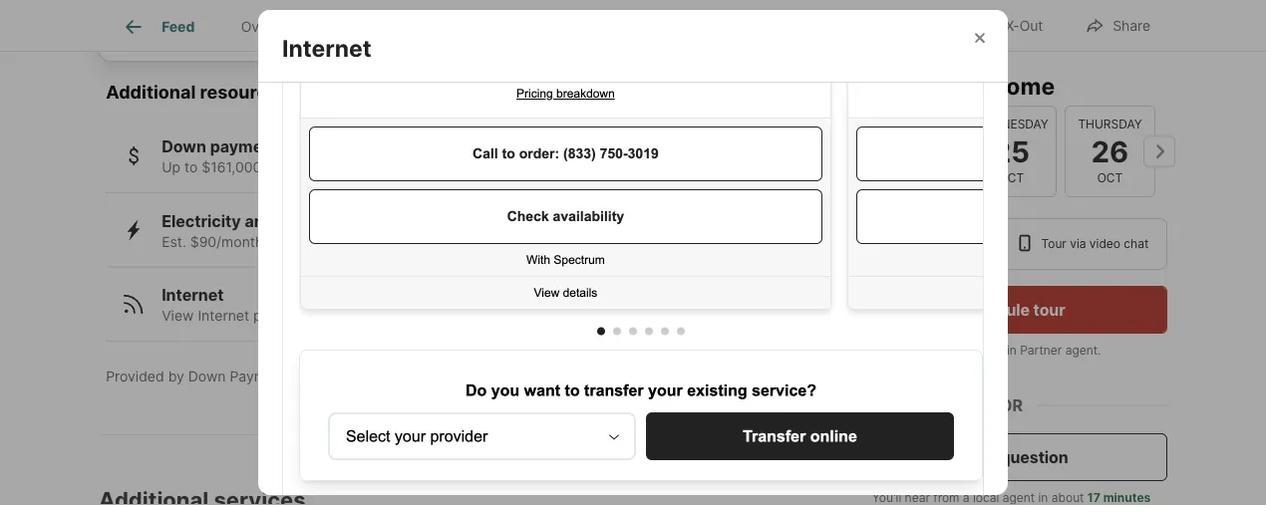 Task type: describe. For each thing, give the bounding box(es) containing it.
share button
[[1068, 4, 1167, 45]]

go tour this home
[[855, 72, 1055, 100]]

payment
[[210, 138, 279, 157]]

a inside ask a question button
[[988, 448, 997, 467]]

chat
[[1124, 237, 1149, 251]]

2 horizontal spatial this
[[944, 72, 987, 100]]

tour for go
[[892, 72, 939, 100]]

free,
[[875, 361, 901, 376]]

tab list containing feed
[[99, 0, 752, 51]]

25
[[993, 134, 1030, 169]]

this inside internet view internet plans and providers available for this home
[[470, 308, 495, 325]]

by
[[168, 368, 184, 385]]

schedule
[[957, 300, 1030, 320]]

tuesday
[[885, 117, 940, 131]]

ask a question
[[954, 448, 1068, 467]]

electricity and solar est. $90/month
[[162, 212, 317, 251]]

$161,000
[[202, 160, 261, 176]]

x-out button
[[960, 4, 1060, 45]]

total down: tooltip
[[99, 0, 824, 61]]

down payment assistance up to $161,000 available from
[[162, 138, 367, 176]]

overview tab
[[218, 3, 326, 51]]

1 oct from the left
[[900, 171, 925, 185]]

ask a question button
[[855, 434, 1167, 482]]

electricity
[[162, 212, 241, 231]]

down:
[[164, 15, 212, 35]]

this inside tour this home with a redfin partner agent. it's free, cancel anytime
[[884, 343, 905, 358]]

est.
[[162, 234, 186, 251]]

share
[[1113, 17, 1150, 34]]

wednesday 25 oct
[[974, 117, 1049, 185]]

feed
[[162, 18, 195, 35]]

to
[[184, 160, 198, 176]]

1 tab from the left
[[326, 3, 477, 51]]

additional resources
[[106, 81, 288, 103]]

2 vertical spatial and
[[423, 368, 448, 385]]

feed link
[[122, 15, 195, 39]]

video
[[1090, 237, 1121, 251]]

26
[[1091, 134, 1129, 169]]

tour in person option
[[855, 218, 1001, 270]]

person
[[940, 237, 981, 251]]

2 tab from the left
[[477, 3, 638, 51]]

partner
[[1020, 343, 1062, 358]]

next image
[[1143, 135, 1175, 167]]

schedule tour button
[[855, 286, 1167, 334]]

x-
[[1005, 17, 1020, 34]]

thursday
[[1078, 117, 1142, 131]]

$90/month
[[190, 234, 264, 251]]

and inside electricity and solar est. $90/month
[[245, 212, 274, 231]]

view
[[162, 308, 194, 325]]

tour this home with a redfin partner agent. it's free, cancel anytime
[[855, 343, 1101, 376]]

allconnect
[[452, 368, 524, 385]]

tour for tour via video chat
[[1041, 237, 1067, 251]]

tour via video chat
[[1041, 237, 1149, 251]]

internet for internet view internet plans and providers available for this home
[[162, 286, 224, 306]]

thursday 26 oct
[[1078, 117, 1142, 185]]

providers
[[321, 308, 383, 325]]

available for internet
[[387, 308, 444, 325]]

and inside internet view internet plans and providers available for this home
[[292, 308, 317, 325]]



Task type: locate. For each thing, give the bounding box(es) containing it.
1 horizontal spatial available
[[387, 308, 444, 325]]

tour inside "option"
[[1041, 237, 1067, 251]]

a
[[970, 343, 977, 358], [988, 448, 997, 467]]

1 horizontal spatial oct
[[999, 171, 1024, 185]]

1 vertical spatial internet
[[162, 286, 224, 306]]

1 horizontal spatial and
[[292, 308, 317, 325]]

wednesday
[[974, 117, 1049, 131]]

cancel
[[904, 361, 941, 376]]

2 vertical spatial internet
[[198, 308, 249, 325]]

0 horizontal spatial home
[[498, 308, 535, 325]]

oct for 26
[[1097, 171, 1123, 185]]

oct for 25
[[999, 171, 1024, 185]]

0 horizontal spatial tour
[[855, 343, 881, 358]]

1 horizontal spatial tour
[[897, 237, 924, 251]]

1 vertical spatial a
[[988, 448, 997, 467]]

tour up it's
[[855, 343, 881, 358]]

internet for internet
[[282, 34, 372, 62]]

2 horizontal spatial oct
[[1097, 171, 1123, 185]]

tour
[[892, 72, 939, 100], [1033, 300, 1065, 320]]

and right plans
[[292, 308, 317, 325]]

out
[[1020, 17, 1043, 34]]

home up cancel
[[908, 343, 940, 358]]

1 vertical spatial and
[[292, 308, 317, 325]]

tour inside button
[[1033, 300, 1065, 320]]

down right "by"
[[188, 368, 226, 385]]

available left the for
[[387, 308, 444, 325]]

it's
[[855, 361, 872, 376]]

additional
[[106, 81, 196, 103]]

home up wednesday
[[992, 72, 1055, 100]]

0 horizontal spatial this
[[470, 308, 495, 325]]

0 horizontal spatial available
[[265, 160, 323, 176]]

tour
[[897, 237, 924, 251], [1041, 237, 1067, 251], [855, 343, 881, 358]]

2 oct from the left
[[999, 171, 1024, 185]]

payment
[[230, 368, 287, 385]]

0 horizontal spatial oct
[[900, 171, 925, 185]]

internet view internet plans and providers available for this home
[[162, 286, 535, 325]]

tour in person
[[897, 237, 981, 251]]

0 horizontal spatial and
[[245, 212, 274, 231]]

tour left via
[[1041, 237, 1067, 251]]

available for assistance
[[265, 160, 323, 176]]

1 horizontal spatial home
[[908, 343, 940, 358]]

0 vertical spatial and
[[245, 212, 274, 231]]

or
[[1000, 396, 1023, 415]]

a right with
[[970, 343, 977, 358]]

up
[[162, 160, 180, 176]]

home
[[992, 72, 1055, 100], [498, 308, 535, 325], [908, 343, 940, 358]]

0 horizontal spatial a
[[970, 343, 977, 358]]

this
[[944, 72, 987, 100], [470, 308, 495, 325], [884, 343, 905, 358]]

oct inside wednesday 25 oct
[[999, 171, 1024, 185]]

home inside tour this home with a redfin partner agent. it's free, cancel anytime
[[908, 343, 940, 358]]

1 horizontal spatial tour
[[1033, 300, 1065, 320]]

and
[[245, 212, 274, 231], [292, 308, 317, 325], [423, 368, 448, 385]]

0 vertical spatial internet
[[282, 34, 372, 62]]

3 oct from the left
[[1097, 171, 1123, 185]]

2 horizontal spatial tour
[[1041, 237, 1067, 251]]

tour inside option
[[897, 237, 924, 251]]

question
[[1000, 448, 1068, 467]]

list box
[[855, 218, 1167, 270]]

1 vertical spatial this
[[470, 308, 495, 325]]

provided
[[106, 368, 164, 385]]

and left the solar
[[245, 212, 274, 231]]

available inside down payment assistance up to $161,000 available from
[[265, 160, 323, 176]]

assistance
[[282, 138, 367, 157]]

overview
[[241, 18, 303, 35]]

schedule tour
[[957, 300, 1065, 320]]

2 vertical spatial this
[[884, 343, 905, 358]]

this right the for
[[470, 308, 495, 325]]

1 vertical spatial available
[[387, 308, 444, 325]]

1 horizontal spatial a
[[988, 448, 997, 467]]

2 horizontal spatial home
[[992, 72, 1055, 100]]

home inside internet view internet plans and providers available for this home
[[498, 308, 535, 325]]

this up free,
[[884, 343, 905, 358]]

oct down the "26"
[[1097, 171, 1123, 185]]

0 vertical spatial down
[[162, 138, 206, 157]]

in
[[926, 237, 937, 251]]

internet up resources
[[282, 34, 372, 62]]

anytime
[[945, 361, 989, 376]]

None button
[[867, 104, 958, 198], [966, 105, 1057, 197], [1065, 105, 1155, 197], [867, 104, 958, 198], [966, 105, 1057, 197], [1065, 105, 1155, 197]]

a inside tour this home with a redfin partner agent. it's free, cancel anytime
[[970, 343, 977, 358]]

3 tab from the left
[[638, 3, 736, 51]]

0 vertical spatial available
[[265, 160, 323, 176]]

this up wednesday
[[944, 72, 987, 100]]

2 horizontal spatial and
[[423, 368, 448, 385]]

total
[[123, 15, 160, 35]]

1 vertical spatial down
[[188, 368, 226, 385]]

2 vertical spatial home
[[908, 343, 940, 358]]

1 vertical spatial home
[[498, 308, 535, 325]]

available inside internet view internet plans and providers available for this home
[[387, 308, 444, 325]]

redfin
[[981, 343, 1017, 358]]

list box containing tour in person
[[855, 218, 1167, 270]]

down up to
[[162, 138, 206, 157]]

1 vertical spatial tour
[[1033, 300, 1065, 320]]

home right the for
[[498, 308, 535, 325]]

oct down tuesday
[[900, 171, 925, 185]]

provided by down payment resource, wattbuy, and allconnect
[[106, 368, 524, 385]]

tour for tour in person
[[897, 237, 924, 251]]

oct inside thursday 26 oct
[[1097, 171, 1123, 185]]

tour inside tour this home with a redfin partner agent. it's free, cancel anytime
[[855, 343, 881, 358]]

agent.
[[1065, 343, 1101, 358]]

tab
[[326, 3, 477, 51], [477, 3, 638, 51], [638, 3, 736, 51]]

a right ask
[[988, 448, 997, 467]]

available down assistance
[[265, 160, 323, 176]]

tour for schedule
[[1033, 300, 1065, 320]]

tour left in
[[897, 237, 924, 251]]

resource,
[[291, 368, 357, 385]]

down
[[162, 138, 206, 157], [188, 368, 226, 385]]

0 vertical spatial home
[[992, 72, 1055, 100]]

for
[[448, 308, 467, 325]]

1 horizontal spatial this
[[884, 343, 905, 358]]

internet up 'view'
[[162, 286, 224, 306]]

with
[[943, 343, 967, 358]]

go
[[855, 72, 887, 100]]

0 vertical spatial this
[[944, 72, 987, 100]]

plans
[[253, 308, 288, 325]]

oct down 25
[[999, 171, 1024, 185]]

0 vertical spatial a
[[970, 343, 977, 358]]

0 horizontal spatial tour
[[892, 72, 939, 100]]

down inside down payment assistance up to $161,000 available from
[[162, 138, 206, 157]]

tab list
[[99, 0, 752, 51]]

x-out
[[1005, 17, 1043, 34]]

wattbuy,
[[361, 368, 420, 385]]

tour up the partner
[[1033, 300, 1065, 320]]

oct
[[900, 171, 925, 185], [999, 171, 1024, 185], [1097, 171, 1123, 185]]

ask
[[954, 448, 984, 467]]

internet element
[[282, 10, 395, 63]]

from
[[327, 160, 357, 176]]

internet right 'view'
[[198, 308, 249, 325]]

via
[[1070, 237, 1086, 251]]

resources
[[200, 81, 288, 103]]

solar
[[278, 212, 317, 231]]

0 vertical spatial tour
[[892, 72, 939, 100]]

and right wattbuy,
[[423, 368, 448, 385]]

tour via video chat option
[[1001, 218, 1167, 270]]

available
[[265, 160, 323, 176], [387, 308, 444, 325]]

internet
[[282, 34, 372, 62], [162, 286, 224, 306], [198, 308, 249, 325]]

total down:
[[123, 15, 212, 35]]

tour up tuesday
[[892, 72, 939, 100]]



Task type: vqa. For each thing, say whether or not it's contained in the screenshot.
coming soon
no



